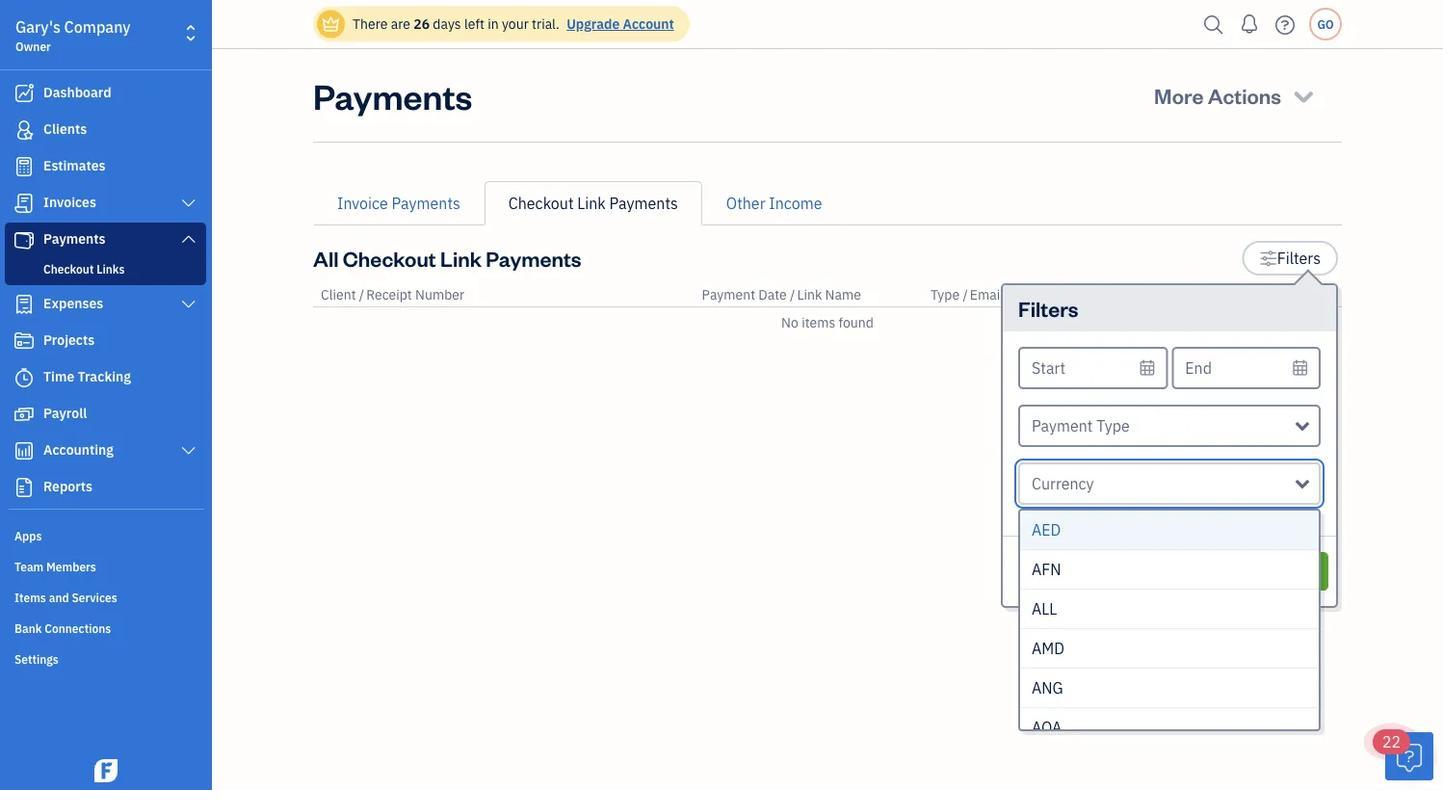 Task type: describe. For each thing, give the bounding box(es) containing it.
items and services link
[[5, 582, 206, 611]]

crown image
[[321, 14, 341, 34]]

estimate image
[[13, 157, 36, 176]]

main element
[[0, 0, 260, 790]]

apps
[[14, 528, 42, 543]]

chevron large down image
[[180, 196, 198, 211]]

checkout for checkout links
[[43, 261, 94, 277]]

0 vertical spatial type
[[931, 286, 960, 304]]

checkout link payments link
[[484, 181, 702, 225]]

timer image
[[13, 368, 36, 387]]

left
[[464, 15, 485, 33]]

list box containing aed
[[1020, 511, 1319, 748]]

settings link
[[5, 644, 206, 673]]

time
[[43, 368, 74, 385]]

upgrade account link
[[563, 15, 674, 33]]

freshbooks image
[[91, 759, 121, 782]]

Currency field
[[1018, 462, 1321, 505]]

chart image
[[13, 441, 36, 461]]

2 / from the left
[[790, 286, 795, 304]]

expenses
[[43, 294, 103, 312]]

invoice image
[[13, 194, 36, 213]]

payments link
[[5, 223, 206, 257]]

reports
[[43, 477, 92, 495]]

report image
[[13, 478, 36, 497]]

time tracking
[[43, 368, 131, 385]]

accounting link
[[5, 434, 206, 468]]

22
[[1383, 732, 1401, 752]]

bank
[[14, 621, 42, 636]]

members
[[46, 559, 96, 574]]

in
[[488, 15, 499, 33]]

filters button
[[1242, 241, 1338, 276]]

afn
[[1032, 559, 1061, 580]]

projects link
[[5, 324, 206, 358]]

aoa option
[[1020, 708, 1319, 748]]

26
[[414, 15, 430, 33]]

checkout links link
[[9, 257, 202, 280]]

expenses link
[[5, 287, 206, 322]]

all
[[313, 244, 339, 272]]

ang option
[[1020, 669, 1319, 708]]

account
[[623, 15, 674, 33]]

time tracking link
[[5, 360, 206, 395]]

amd
[[1032, 638, 1065, 659]]

invoices link
[[5, 186, 206, 221]]

chevrondown image
[[1291, 82, 1317, 109]]

amd option
[[1020, 629, 1319, 669]]

invoices
[[43, 193, 96, 211]]

no items found
[[782, 314, 874, 331]]

income
[[769, 193, 822, 213]]

other
[[726, 193, 766, 213]]

items and services
[[14, 590, 117, 605]]

other income
[[726, 193, 822, 213]]

chevron large down image for expenses
[[180, 297, 198, 312]]

go to help image
[[1270, 10, 1301, 39]]

settings image
[[1260, 247, 1277, 270]]

/ for type
[[963, 286, 968, 304]]

email
[[970, 286, 1004, 304]]

chevron large down image for payments
[[180, 231, 198, 247]]

aoa
[[1032, 717, 1062, 738]]

invoice
[[337, 193, 388, 213]]

amount button
[[1237, 286, 1285, 304]]

team members
[[14, 559, 96, 574]]

payment type
[[1032, 416, 1130, 436]]

2 vertical spatial link
[[797, 286, 822, 304]]

invoice payments link
[[313, 181, 484, 225]]

all option
[[1020, 590, 1319, 629]]

number
[[415, 286, 464, 304]]

more
[[1154, 81, 1204, 109]]

items
[[802, 314, 836, 331]]

expense image
[[13, 295, 36, 314]]

afn option
[[1020, 550, 1319, 590]]

dashboard
[[43, 83, 111, 101]]

clients
[[43, 120, 87, 138]]

link inside checkout link payments link
[[577, 193, 606, 213]]

aed option
[[1020, 511, 1319, 550]]

payment for payment type
[[1032, 416, 1093, 436]]

Start date in MM/DD/YYYY format text field
[[1018, 347, 1168, 389]]

team members link
[[5, 551, 206, 580]]

invoice payments
[[337, 193, 460, 213]]

date
[[759, 286, 787, 304]]

actions
[[1208, 81, 1282, 109]]

services
[[72, 590, 117, 605]]

bank connections
[[14, 621, 111, 636]]

estimates
[[43, 157, 106, 174]]

payments inside main element
[[43, 230, 106, 248]]

gary's company owner
[[15, 17, 131, 54]]



Task type: vqa. For each thing, say whether or not it's contained in the screenshot.
Settings
yes



Task type: locate. For each thing, give the bounding box(es) containing it.
0 horizontal spatial filters
[[1018, 294, 1079, 322]]

/ for client
[[359, 286, 364, 304]]

all
[[1032, 599, 1057, 619]]

type / email
[[931, 286, 1004, 304]]

days
[[433, 15, 461, 33]]

/ right client
[[359, 286, 364, 304]]

connections
[[45, 621, 111, 636]]

1 vertical spatial filters
[[1018, 294, 1079, 322]]

payment image
[[13, 230, 36, 250]]

chevron large down image
[[180, 231, 198, 247], [180, 297, 198, 312], [180, 443, 198, 459]]

more actions
[[1154, 81, 1282, 109]]

payment
[[702, 286, 755, 304], [1032, 416, 1093, 436]]

checkout
[[509, 193, 574, 213], [343, 244, 436, 272], [43, 261, 94, 277]]

chevron large down image for accounting
[[180, 443, 198, 459]]

type
[[931, 286, 960, 304], [1097, 416, 1130, 436]]

bank connections link
[[5, 613, 206, 642]]

/ left the email on the right top of page
[[963, 286, 968, 304]]

amount / status
[[1237, 286, 1334, 304]]

payment inside field
[[1032, 416, 1093, 436]]

owner
[[15, 39, 51, 54]]

chevron large down image down payroll link
[[180, 443, 198, 459]]

22 button
[[1373, 729, 1434, 780]]

tracking
[[78, 368, 131, 385]]

payment date / link name
[[702, 286, 861, 304]]

notifications image
[[1234, 5, 1265, 43]]

checkout inside checkout links link
[[43, 261, 94, 277]]

accounting
[[43, 441, 114, 459]]

0 vertical spatial chevron large down image
[[180, 231, 198, 247]]

currency
[[1032, 474, 1094, 494]]

0 horizontal spatial link
[[440, 244, 482, 272]]

2 vertical spatial chevron large down image
[[180, 443, 198, 459]]

1 horizontal spatial checkout
[[343, 244, 436, 272]]

company
[[64, 17, 131, 37]]

0 horizontal spatial type
[[931, 286, 960, 304]]

chevron large down image inside expenses link
[[180, 297, 198, 312]]

type down start date in mm/dd/yyyy format text field
[[1097, 416, 1130, 436]]

no
[[782, 314, 799, 331]]

found
[[839, 314, 874, 331]]

dashboard image
[[13, 84, 36, 103]]

there are 26 days left in your trial. upgrade account
[[353, 15, 674, 33]]

aed
[[1032, 520, 1061, 540]]

dashboard link
[[5, 76, 206, 111]]

filters up amount / status
[[1277, 248, 1321, 268]]

filters inside dropdown button
[[1277, 248, 1321, 268]]

chevron large down image down chevron large down image
[[180, 231, 198, 247]]

your
[[502, 15, 529, 33]]

links
[[97, 261, 125, 277]]

1 vertical spatial chevron large down image
[[180, 297, 198, 312]]

are
[[391, 15, 410, 33]]

payment up currency
[[1032, 416, 1093, 436]]

money image
[[13, 405, 36, 424]]

payment date button
[[702, 286, 787, 304]]

1 horizontal spatial type
[[1097, 416, 1130, 436]]

checkout inside checkout link payments link
[[509, 193, 574, 213]]

Payment Type field
[[1018, 405, 1321, 447]]

checkout link payments
[[509, 193, 678, 213]]

type left the email on the right top of page
[[931, 286, 960, 304]]

client / receipt number
[[321, 286, 464, 304]]

other income link
[[702, 181, 846, 225]]

3 / from the left
[[963, 286, 968, 304]]

team
[[14, 559, 44, 574]]

2 horizontal spatial checkout
[[509, 193, 574, 213]]

project image
[[13, 331, 36, 351]]

chevron large down image down checkout links link
[[180, 297, 198, 312]]

1 horizontal spatial link
[[577, 193, 606, 213]]

status
[[1296, 286, 1334, 304]]

1 vertical spatial link
[[440, 244, 482, 272]]

upgrade
[[567, 15, 620, 33]]

4 / from the left
[[1289, 286, 1294, 304]]

apps link
[[5, 520, 206, 549]]

filters right the email on the right top of page
[[1018, 294, 1079, 322]]

go button
[[1309, 8, 1342, 40]]

more actions button
[[1137, 72, 1334, 119]]

link
[[577, 193, 606, 213], [440, 244, 482, 272], [797, 286, 822, 304]]

0 vertical spatial link
[[577, 193, 606, 213]]

1 / from the left
[[359, 286, 364, 304]]

trial.
[[532, 15, 560, 33]]

go
[[1318, 16, 1334, 32]]

search image
[[1199, 10, 1229, 39]]

1 chevron large down image from the top
[[180, 231, 198, 247]]

payroll
[[43, 404, 87, 422]]

settings
[[14, 651, 59, 667]]

2 chevron large down image from the top
[[180, 297, 198, 312]]

0 vertical spatial filters
[[1277, 248, 1321, 268]]

1 vertical spatial type
[[1097, 416, 1130, 436]]

estimates link
[[5, 149, 206, 184]]

1 horizontal spatial filters
[[1277, 248, 1321, 268]]

/ for amount
[[1289, 286, 1294, 304]]

name
[[825, 286, 861, 304]]

End date in MM/DD/YYYY format text field
[[1172, 347, 1321, 389]]

resource center badge image
[[1386, 732, 1434, 780]]

gary's
[[15, 17, 61, 37]]

payment for payment date / link name
[[702, 286, 755, 304]]

checkout links
[[43, 261, 125, 277]]

2 horizontal spatial link
[[797, 286, 822, 304]]

payroll link
[[5, 397, 206, 432]]

ang
[[1032, 678, 1063, 698]]

items
[[14, 590, 46, 605]]

1 vertical spatial payment
[[1032, 416, 1093, 436]]

type inside field
[[1097, 416, 1130, 436]]

clients link
[[5, 113, 206, 147]]

3 chevron large down image from the top
[[180, 443, 198, 459]]

payment left the date
[[702, 286, 755, 304]]

amount
[[1237, 286, 1285, 304]]

0 horizontal spatial payment
[[702, 286, 755, 304]]

0 horizontal spatial checkout
[[43, 261, 94, 277]]

projects
[[43, 331, 95, 349]]

all checkout link payments
[[313, 244, 582, 272]]

/
[[359, 286, 364, 304], [790, 286, 795, 304], [963, 286, 968, 304], [1289, 286, 1294, 304]]

checkout for checkout link payments
[[509, 193, 574, 213]]

0 vertical spatial payment
[[702, 286, 755, 304]]

/ left status
[[1289, 286, 1294, 304]]

1 horizontal spatial payment
[[1032, 416, 1093, 436]]

there
[[353, 15, 388, 33]]

filters
[[1277, 248, 1321, 268], [1018, 294, 1079, 322]]

reports link
[[5, 470, 206, 505]]

client image
[[13, 120, 36, 140]]

client
[[321, 286, 356, 304]]

payments
[[313, 72, 473, 118], [392, 193, 460, 213], [609, 193, 678, 213], [43, 230, 106, 248], [486, 244, 582, 272]]

/ right the date
[[790, 286, 795, 304]]

and
[[49, 590, 69, 605]]

receipt
[[366, 286, 412, 304]]

list box
[[1020, 511, 1319, 748]]



